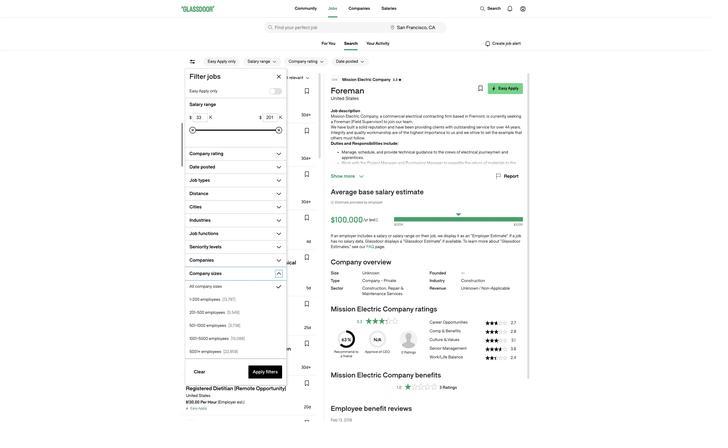 Task type: vqa. For each thing, say whether or not it's contained in the screenshot.


Task type: describe. For each thing, give the bounding box(es) containing it.
30d+ for united states $100k (employer est.)
[[302, 156, 311, 161]]

1 vertical spatial date posted button
[[185, 163, 274, 172]]

easy apply only image
[[269, 88, 282, 95]]

san right '40,699'
[[199, 76, 207, 80]]

& for culture
[[444, 338, 447, 342]]

over
[[497, 125, 505, 130]]

of right phases
[[382, 166, 386, 171]]

companies link
[[349, 0, 370, 17]]

construction
[[461, 279, 485, 283]]

only inside button
[[228, 59, 236, 64]]

1 30d+ from the top
[[302, 113, 311, 118]]

2 have from the left
[[396, 125, 404, 130]]

united states $130.00 per hour (employer est.)
[[186, 394, 245, 405]]

apply inside button
[[217, 59, 227, 64]]

united inside foreman united states
[[331, 96, 345, 101]]

- inside burlingame, ca $97k - $107k
[[196, 195, 198, 200]]

maintenance
[[363, 292, 386, 296]]

range inside salary range dropdown button
[[260, 59, 270, 64]]

2 slider from the left
[[276, 127, 282, 134]]

rating for company rating popup button
[[211, 151, 223, 156]]

salary range inside dropdown button
[[248, 59, 270, 64]]

san francisco, ca (employer est.) easy apply
[[186, 354, 258, 371]]

crews
[[445, 150, 456, 155]]

a up glassdoor
[[374, 234, 376, 239]]

workmanship
[[367, 131, 391, 135]]

fay
[[186, 381, 193, 385]]

$97k
[[186, 195, 195, 200]]

show
[[331, 174, 343, 179]]

mission inside jobs list element
[[197, 130, 212, 134]]

est.) inside san francisco, ca $90k (employer est.)
[[216, 235, 223, 239]]

0 horizontal spatial salary
[[190, 102, 203, 107]]

san francisco, ca
[[186, 101, 220, 106]]

none field search location
[[386, 22, 447, 33]]

are inside job description mission electric company, a commercial electrical contracting firm based in fremont, is currently seeking a foreman (field supervisor) to join our team. we have built a solid reputation and have been providing clients with outstanding service for over 44 years. integrity and quality workmanship are of the highest importance to us and we strive to set the example that others must follow. duties and responsibilities include:
[[392, 131, 398, 135]]

per inside brisbane, ca $20.00 - $25.00 per hour (employer est.) easy apply
[[215, 321, 221, 326]]

2 horizontal spatial ★
[[399, 78, 402, 82]]

therapy,
[[240, 88, 256, 93]]

career
[[430, 320, 442, 325]]

san francisco, ca $90k (employer est.)
[[186, 228, 223, 239]]

easterseals
[[197, 173, 219, 178]]

1.0
[[397, 386, 402, 390]]

job for job types
[[190, 178, 198, 183]]

on
[[416, 234, 421, 239]]

1 horizontal spatial inc.
[[257, 88, 263, 93]]

--
[[461, 271, 465, 276]]

to left join
[[384, 120, 388, 124]]

date posted for the date posted dropdown button to the top
[[336, 59, 358, 64]]

for
[[491, 125, 496, 130]]

for
[[322, 41, 328, 46]]

apply inside brisbane, ca $20.00 - $25.00 per hour (employer est.) easy apply
[[198, 328, 207, 331]]

job for job functions
[[190, 231, 198, 236]]

company inside 'dropdown button'
[[190, 271, 210, 276]]

est.) inside brisbane, ca $20.00 - $25.00 per hour (employer est.) easy apply
[[252, 321, 259, 326]]

firm
[[445, 114, 452, 119]]

we
[[331, 125, 337, 130]]

ca inside san francisco, ca $90k (employer est.)
[[214, 228, 220, 233]]

status down 'benefits'
[[405, 384, 438, 390]]

ratings
[[415, 306, 438, 313]]

seniority
[[190, 245, 209, 250]]

brisbane, ca $20.00 - $25.00 per hour (employer est.) easy apply
[[186, 314, 259, 331]]

francisco, for san francisco, ca
[[194, 101, 213, 106]]

of right crews
[[457, 150, 461, 155]]

3.1
[[512, 338, 516, 343]]

30d+ for san francisco, ca (employer est.) easy apply
[[302, 366, 311, 370]]

phases
[[368, 166, 381, 171]]

3 ratings
[[440, 386, 457, 390]]

of inside job description mission electric company, a commercial electrical contracting firm based in fremont, is currently seeking a foreman (field supervisor) to join our team. we have built a solid reputation and have been providing clients with outstanding service for over 44 years. integrity and quality workmanship are of the highest importance to us and we strive to set the example that others must follow. duties and responsibilities include:
[[399, 131, 403, 135]]

fire
[[201, 341, 208, 345]]

community link
[[295, 0, 317, 17]]

estimate provided by employer
[[335, 201, 383, 205]]

0 vertical spatial date
[[336, 59, 345, 64]]

united for united states $130.00 per hour (employer est.)
[[186, 394, 198, 399]]

mission down sector
[[331, 306, 356, 313]]

hour inside san francisco, ca $70.00 - $135.00 per hour (employer est.) easy apply
[[224, 281, 233, 286]]

salary up see
[[344, 239, 355, 244]]

electric down the maintenance
[[357, 306, 382, 313]]

easy inside button
[[208, 59, 216, 64]]

easy apply inside easy apply button
[[499, 86, 519, 91]]

career opportunities
[[430, 320, 468, 325]]

2.9
[[511, 330, 517, 334]]

jobs link
[[328, 0, 338, 17]]

1 vertical spatial search
[[344, 41, 358, 46]]

the left return
[[465, 161, 471, 166]]

$100,000 /yr (est.)
[[331, 216, 378, 225]]

fremont,
[[469, 114, 486, 119]]

2 "glassdoor from the left
[[501, 239, 521, 244]]

provided
[[350, 201, 363, 205]]

electric inside job description mission electric company, a commercial electrical contracting firm based in fremont, is currently seeking a foreman (field supervisor) to join our team. we have built a solid reputation and have been providing clients with outstanding service for over 44 years. integrity and quality workmanship are of the highest importance to us and we strive to set the example that others must follow. duties and responsibilities include:
[[346, 114, 360, 119]]

and left provide
[[377, 150, 383, 155]]

2.4
[[511, 356, 517, 360]]

companies for companies dropdown button in the left of the page
[[190, 258, 214, 263]]

mission up foreman united states
[[342, 78, 357, 82]]

easy apply only inside button
[[208, 59, 236, 64]]

none field search keyword
[[264, 22, 386, 33]]

and down the technical
[[398, 161, 405, 166]]

states for united states $100k (employer est.)
[[199, 145, 211, 150]]

0
[[402, 351, 404, 355]]

0 horizontal spatial inc.
[[217, 301, 224, 306]]

foreman inside job description mission electric company, a commercial electrical contracting firm based in fremont, is currently seeking a foreman (field supervisor) to join our team. we have built a solid reputation and have been providing clients with outstanding service for over 44 years. integrity and quality workmanship are of the highest importance to us and we strive to set the example that others must follow. duties and responsibilities include:
[[334, 120, 351, 124]]

job functions button
[[185, 230, 274, 238]]

purchasing
[[406, 161, 426, 166]]

1 k from the left
[[209, 115, 212, 120]]

health for homeassist home health services
[[222, 215, 234, 220]]

a right displays
[[400, 239, 402, 244]]

hour inside united states $130.00 per hour (employer est.)
[[208, 400, 217, 405]]

[5,549]
[[227, 311, 240, 315]]

has
[[331, 239, 338, 244]]

industries button
[[185, 216, 274, 225]]

ca inside brisbane, ca $20.00 - $25.00 per hour (employer est.) easy apply
[[204, 314, 210, 319]]

sector
[[331, 286, 344, 291]]

employees for 501-1000 employees
[[207, 324, 226, 328]]

and right us
[[456, 131, 463, 135]]

of inside company ratings element
[[379, 350, 382, 354]]

to right guidance
[[434, 150, 438, 155]]

applicable
[[491, 286, 510, 291]]

501-
[[190, 324, 197, 328]]

companies for companies link
[[349, 6, 370, 11]]

jobs list element
[[182, 84, 319, 422]]

ca inside san francisco, ca $70.00 - $135.00 per hour (employer est.) easy apply
[[214, 275, 220, 279]]

electric down approve
[[357, 372, 382, 379]]

[10,088]
[[231, 337, 245, 341]]

1 horizontal spatial 3.3
[[357, 320, 363, 324]]

as inside manage, schedule, and provide technical guidance to the crews of electrical journeymen and apprentices. work with the project manager and purchasing manager to expedite the return of materials to the warehouse as phases of the job are completed.
[[363, 166, 367, 171]]

(employer inside united states $100k (employer est.)
[[198, 152, 216, 156]]

company inside jobs list element
[[228, 130, 246, 134]]

0 vertical spatial 3.3
[[393, 78, 398, 82]]

health for meridian home health
[[216, 255, 228, 259]]

sports
[[210, 88, 223, 93]]

1 horizontal spatial employer
[[369, 201, 383, 205]]

san for san francisco, ca
[[186, 101, 193, 106]]

based
[[453, 114, 464, 119]]

(employer inside brisbane, ca $20.00 - $25.00 per hour (employer est.) easy apply
[[233, 321, 251, 326]]

a right 'estimate".'
[[513, 234, 515, 239]]

all company sizes
[[190, 285, 222, 289]]

salaries link
[[382, 0, 397, 17]]

unknown for unknown
[[363, 271, 380, 276]]

estimates,"
[[331, 245, 351, 249]]

Search keyword field
[[264, 22, 386, 33]]

& inside the construction, repair & maintenance services
[[401, 286, 404, 291]]

highest
[[410, 131, 424, 135]]

0 horizontal spatial only
[[210, 89, 218, 94]]

$100k inside united states $100k (employer est.)
[[186, 152, 197, 156]]

status for culture & values
[[486, 339, 508, 343]]

ratings for 0 ratings
[[404, 351, 416, 355]]

1 vertical spatial range
[[204, 102, 216, 107]]

approve
[[365, 350, 378, 354]]

(employer inside united states $130.00 per hour (employer est.)
[[218, 400, 236, 405]]

easy apply only element
[[269, 88, 282, 95]]

job inside if an employer includes a salary or salary range on their job, we display it as an "employer estimate".  if a job has no salary data, glassdoor displays a "glassdoor estimate" if available.  to learn more about "glassdoor estimates," see our
[[516, 234, 522, 239]]

- inside san francisco, ca $70.00 - $135.00 per hour (employer est.) easy apply
[[199, 281, 201, 286]]

return
[[472, 161, 483, 166]]

2 horizontal spatial $100k
[[514, 223, 523, 227]]

3
[[440, 386, 442, 390]]

1 "glassdoor from the left
[[403, 239, 423, 244]]

search inside button
[[488, 6, 501, 11]]

status for comp & benefits
[[486, 330, 508, 334]]

francisco, up sports
[[208, 76, 226, 80]]

Search location field
[[386, 22, 447, 33]]

2 k from the left
[[279, 115, 282, 120]]

salary right base at the top of page
[[376, 189, 395, 196]]

(employer inside san francisco, ca $90k (employer est.)
[[197, 235, 215, 239]]

work/life balance 2.4 stars out of 5 element
[[430, 353, 523, 362]]

all
[[190, 285, 194, 289]]

with inside manage, schedule, and provide technical guidance to the crews of electrical journeymen and apprentices. work with the project manager and purchasing manager to expedite the return of materials to the warehouse as phases of the job are completed.
[[352, 161, 360, 166]]

and down join
[[388, 125, 395, 130]]

a inside recommend to a friend
[[341, 355, 343, 359]]

show more
[[331, 174, 355, 179]]

francisco, for san francisco, ca $70.00 - $135.00 per hour (employer est.) easy apply
[[194, 275, 213, 279]]

1 vertical spatial date
[[190, 165, 200, 170]]

1-
[[190, 298, 193, 302]]

more inside if an employer includes a salary or salary range on their job, we display it as an "employer estimate".  if a job has no salary data, glassdoor displays a "glassdoor estimate" if available.  to learn more about "glassdoor estimates," see our
[[479, 239, 488, 244]]

apprentices.
[[342, 156, 364, 160]]

san for san francisco, ca $70.00 - $135.00 per hour (employer est.) easy apply
[[186, 275, 193, 279]]

employer inside if an employer includes a salary or salary range on their job, we display it as an "employer estimate".  if a job has no salary data, glassdoor displays a "glassdoor estimate" if available.  to learn more about "glassdoor estimates," see our
[[340, 234, 357, 239]]

duties
[[331, 141, 343, 146]]

est.) inside united states $100k (employer est.)
[[217, 152, 225, 156]]

easy apply for san francisco, ca $90k (employer est.)
[[190, 241, 207, 245]]

guidance
[[416, 150, 433, 155]]

sizes inside 'dropdown button'
[[211, 271, 222, 276]]

salary left or
[[377, 234, 387, 239]]

mission down friend
[[331, 372, 356, 379]]

apply inside button
[[508, 86, 519, 91]]

1 an from the left
[[334, 234, 339, 239]]

contracting
[[423, 114, 444, 119]]

salary inside dropdown button
[[248, 59, 259, 64]]

faq link
[[367, 245, 375, 249]]

j
[[186, 301, 188, 306]]

company - private
[[363, 279, 396, 283]]

the right phases
[[386, 166, 392, 171]]

(employer inside san francisco, ca (employer est.) easy apply
[[232, 361, 250, 365]]

★ for united states $100k (employer est.)
[[254, 130, 257, 134]]

to left expedite
[[444, 161, 448, 166]]

it
[[457, 234, 460, 239]]

your activity
[[367, 41, 390, 46]]

states for united states $130.00 per hour (employer est.)
[[199, 394, 211, 399]]

displays
[[385, 239, 399, 244]]

easy apply button
[[488, 83, 523, 94]]

0 vertical spatial mission electric company logo image
[[331, 76, 340, 84]]

if
[[443, 239, 445, 244]]

- inside brisbane, ca $20.00 - $25.00 per hour (employer est.) easy apply
[[199, 321, 201, 326]]

home for meridian
[[203, 255, 215, 259]]

technical
[[399, 150, 415, 155]]

to inside recommend to a friend
[[356, 350, 359, 354]]

1 horizontal spatial $100k
[[395, 223, 404, 227]]

solid
[[359, 125, 368, 130]]

44
[[505, 125, 510, 130]]

construction, repair & maintenance services
[[363, 286, 404, 296]]

by
[[364, 201, 368, 205]]

ca up physical
[[227, 76, 233, 80]]

comp & benefits 2.9 stars out of 5 element
[[430, 327, 523, 335]]

culture
[[430, 338, 443, 342]]

estimate".
[[491, 234, 509, 239]]

francisco, for san francisco, ca (employer est.) easy apply
[[194, 354, 213, 359]]

0 vertical spatial foreman
[[331, 87, 365, 95]]

per inside san francisco, ca $70.00 - $135.00 per hour (employer est.) easy apply
[[216, 281, 223, 286]]

work/life balance
[[430, 355, 463, 360]]

a up supervisor)
[[380, 114, 382, 119]]

& for comp
[[442, 329, 445, 334]]

range inside if an employer includes a salary or salary range on their job, we display it as an "employer estimate".  if a job has no salary data, glassdoor displays a "glassdoor estimate" if available.  to learn more about "glassdoor estimates," see our
[[405, 234, 415, 239]]

apply inside san francisco, ca (employer est.) easy apply
[[198, 367, 207, 371]]

filter
[[190, 73, 206, 81]]

status down mission electric company ratings
[[366, 318, 399, 325]]

501-1000 employees [3,738]
[[190, 324, 241, 328]]

1 vertical spatial easy apply only
[[190, 89, 218, 94]]

5001+ employees [22,959]
[[190, 350, 238, 354]]

the left crews
[[439, 150, 444, 155]]

200
[[193, 298, 200, 302]]

faq
[[367, 245, 375, 249]]

open filter menu image
[[189, 58, 196, 65]]

services inside jobs list element
[[235, 215, 251, 220]]

mission electric company benefits
[[331, 372, 441, 379]]

unknown for unknown / non-applicable
[[461, 286, 479, 291]]

1 vertical spatial salary range
[[190, 102, 216, 107]]

salaries
[[382, 6, 397, 11]]

company inside popup button
[[190, 151, 210, 156]]

3.3 inside jobs list element
[[248, 130, 253, 134]]

$130.00
[[186, 400, 200, 405]]

easy inside brisbane, ca $20.00 - $25.00 per hour (employer est.) easy apply
[[190, 328, 198, 331]]

to left us
[[447, 131, 450, 135]]

3.6 inside company rating trends element
[[511, 347, 517, 352]]



Task type: locate. For each thing, give the bounding box(es) containing it.
your activity link
[[367, 41, 390, 46]]

0 horizontal spatial mission electric company logo image
[[186, 128, 195, 137]]

& left 'values'
[[444, 338, 447, 342]]

1 vertical spatial rating
[[211, 151, 223, 156]]

status inside career opportunities 2.7 stars out of 5 element
[[486, 321, 508, 326]]

0 horizontal spatial job
[[393, 166, 399, 171]]

company rating
[[289, 59, 318, 64], [190, 151, 223, 156]]

2 vertical spatial range
[[405, 234, 415, 239]]

est.) inside san francisco, ca (employer est.) easy apply
[[251, 361, 258, 365]]

search link
[[344, 41, 358, 50]]

1 horizontal spatial only
[[228, 59, 236, 64]]

francisco, inside san francisco, ca $90k (employer est.)
[[194, 228, 213, 233]]

job
[[393, 166, 399, 171], [516, 234, 522, 239]]

★
[[399, 78, 402, 82], [254, 130, 257, 134], [263, 174, 267, 178]]

1.0 stars out of 5 image
[[405, 384, 438, 392]]

"glassdoor
[[403, 239, 423, 244], [501, 239, 521, 244]]

unknown
[[363, 271, 380, 276], [461, 286, 479, 291]]

job,
[[431, 234, 437, 239]]

0 vertical spatial job
[[393, 166, 399, 171]]

mission electric company logo image inside jobs list element
[[186, 128, 195, 137]]

at
[[200, 301, 203, 306]]

1 vertical spatial hour
[[222, 321, 232, 326]]

companies
[[349, 6, 370, 11], [190, 258, 214, 263]]

1 horizontal spatial company rating
[[289, 59, 318, 64]]

30d+ for burlingame, ca $97k - $107k
[[302, 200, 311, 205]]

status left 3.1
[[486, 339, 508, 343]]

2 vertical spatial ★
[[263, 174, 267, 178]]

construction,
[[363, 286, 387, 291]]

0 vertical spatial united
[[331, 96, 345, 101]]

1 vertical spatial health
[[216, 255, 228, 259]]

1 horizontal spatial date posted button
[[332, 57, 358, 66]]

1 horizontal spatial date
[[336, 59, 345, 64]]

est.) inside united states $130.00 per hour (employer est.)
[[237, 400, 245, 405]]

ca up $25.00
[[204, 314, 210, 319]]

industry
[[430, 279, 445, 283]]

job for job description mission electric company, a commercial electrical contracting firm based in fremont, is currently seeking a foreman (field supervisor) to join our team. we have built a solid reputation and have been providing clients with outstanding service for over 44 years. integrity and quality workmanship are of the highest importance to us and we strive to set the example that others must follow. duties and responsibilities include:
[[331, 109, 338, 113]]

san francisco, ca $70.00 - $135.00 per hour (employer est.) easy apply
[[186, 275, 260, 292]]

francisco, up $135.00
[[194, 275, 213, 279]]

salary range button
[[243, 57, 270, 66]]

3 30d+ from the top
[[302, 200, 311, 205]]

services down repair
[[387, 292, 403, 296]]

2 vertical spatial united
[[186, 394, 198, 399]]

status inside culture & values 3.1 stars out of 5 element
[[486, 339, 508, 343]]

0 horizontal spatial $
[[190, 115, 192, 120]]

san for san francisco, ca (employer est.) easy apply
[[186, 354, 193, 359]]

san inside san francisco, ca $70.00 - $135.00 per hour (employer est.) easy apply
[[186, 275, 193, 279]]

services inside the construction, repair & maintenance services
[[387, 292, 403, 296]]

ca up $107k
[[209, 189, 215, 193]]

1 vertical spatial mission electric company logo image
[[186, 128, 195, 137]]

0 vertical spatial 3.6
[[258, 174, 263, 178]]

activity
[[376, 41, 390, 46]]

1 horizontal spatial unknown
[[461, 286, 479, 291]]

easy inside button
[[499, 86, 508, 91]]

date posted up easterseals
[[190, 165, 215, 170]]

friend
[[343, 355, 352, 359]]

burlingame,
[[186, 189, 208, 193]]

our inside job description mission electric company, a commercial electrical contracting firm based in fremont, is currently seeking a foreman (field supervisor) to join our team. we have built a solid reputation and have been providing clients with outstanding service for over 44 years. integrity and quality workmanship are of the highest importance to us and we strive to set the example that others must follow. duties and responsibilities include:
[[396, 120, 402, 124]]

2 30d+ from the top
[[302, 156, 311, 161]]

1 have from the left
[[338, 125, 346, 130]]

status inside comp & benefits 2.9 stars out of 5 element
[[486, 330, 508, 334]]

2 $ from the left
[[260, 115, 262, 120]]

senior management 3.6 stars out of 5 element
[[430, 344, 523, 353]]

201-
[[190, 311, 197, 315]]

500
[[197, 311, 204, 315]]

2 vertical spatial states
[[199, 394, 211, 399]]

& right repair
[[401, 286, 404, 291]]

job left description
[[331, 109, 338, 113]]

0 horizontal spatial $100k
[[186, 152, 197, 156]]

nevada
[[186, 341, 200, 345]]

per inside united states $130.00 per hour (employer est.)
[[201, 400, 207, 405]]

importance
[[425, 131, 446, 135]]

0 horizontal spatial k
[[209, 115, 212, 120]]

status for senior management
[[486, 347, 508, 352]]

company sizes list box
[[185, 280, 287, 359]]

status left 2.9
[[486, 330, 508, 334]]

ca inside san francisco, ca (employer est.) easy apply
[[214, 354, 220, 359]]

"glassdoor down 'estimate".'
[[501, 239, 521, 244]]

1 vertical spatial 3.6
[[511, 347, 517, 352]]

job inside popup button
[[190, 231, 198, 236]]

1 slider from the left
[[190, 127, 196, 134]]

united inside united states $100k (employer est.)
[[186, 145, 198, 150]]

materials
[[488, 161, 505, 166]]

ca up $135.00
[[214, 275, 220, 279]]

1 vertical spatial as
[[461, 234, 465, 239]]

to
[[463, 239, 468, 244]]

only up 40,699 san francisco, ca jobs on the top left
[[228, 59, 236, 64]]

1 horizontal spatial mission electric company logo image
[[331, 76, 340, 84]]

1 vertical spatial job
[[516, 234, 522, 239]]

0 horizontal spatial electrical
[[406, 114, 422, 119]]

easy inside san francisco, ca (employer est.) easy apply
[[190, 367, 198, 371]]

a down '(field'
[[356, 125, 358, 130]]

easy apply only up san francisco, ca
[[190, 89, 218, 94]]

status up work/life balance 2.4 stars out of 5 element
[[486, 347, 508, 352]]

rating inside dropdown button
[[307, 59, 318, 64]]

our right join
[[396, 120, 402, 124]]

0 horizontal spatial unknown
[[363, 271, 380, 276]]

san down orthocare
[[186, 101, 193, 106]]

1 vertical spatial companies
[[190, 258, 214, 263]]

date down search link at top
[[336, 59, 345, 64]]

0 vertical spatial date posted button
[[332, 57, 358, 66]]

we inside if an employer includes a salary or salary range on their job, we display it as an "employer estimate".  if a job has no salary data, glassdoor displays a "glassdoor estimate" if available.  to learn more about "glassdoor estimates," see our
[[438, 234, 443, 239]]

of
[[399, 131, 403, 135], [457, 150, 461, 155], [484, 161, 487, 166], [382, 166, 386, 171], [379, 350, 382, 354]]

0 vertical spatial our
[[396, 120, 402, 124]]

2 manager from the left
[[427, 161, 443, 166]]

3.6 inside easterseals northern california 3.6 ★
[[258, 174, 263, 178]]

electric down description
[[346, 114, 360, 119]]

others
[[331, 136, 343, 141]]

0 vertical spatial sizes
[[211, 271, 222, 276]]

5d
[[307, 286, 311, 291]]

jobs
[[328, 6, 338, 11]]

1 horizontal spatial as
[[461, 234, 465, 239]]

0 vertical spatial mission electric company 3.3 ★
[[342, 78, 402, 82]]

hour inside brisbane, ca $20.00 - $25.00 per hour (employer est.) easy apply
[[222, 321, 232, 326]]

and down 'must'
[[344, 141, 352, 146]]

companies right the jobs
[[349, 6, 370, 11]]

comp & benefits
[[430, 329, 461, 334]]

more
[[344, 174, 355, 179], [479, 239, 488, 244]]

company rating trends element
[[430, 318, 523, 363]]

are inside manage, schedule, and provide technical guidance to the crews of electrical journeymen and apprentices. work with the project manager and purchasing manager to expedite the return of materials to the warehouse as phases of the job are completed.
[[400, 166, 406, 171]]

0 horizontal spatial an
[[334, 234, 339, 239]]

est.) inside san francisco, ca $70.00 - $135.00 per hour (employer est.) easy apply
[[253, 281, 260, 286]]

health
[[222, 215, 234, 220], [216, 255, 228, 259]]

quality
[[354, 131, 366, 135]]

1 horizontal spatial more
[[479, 239, 488, 244]]

sizes inside button
[[213, 285, 222, 289]]

1 horizontal spatial 3.6
[[511, 347, 517, 352]]

0 vertical spatial date posted
[[336, 59, 358, 64]]

only down 40,699 san francisco, ca jobs on the top left
[[210, 89, 218, 94]]

manage, schedule, and provide technical guidance to the crews of electrical journeymen and apprentices. work with the project manager and purchasing manager to expedite the return of materials to the warehouse as phases of the job are completed.
[[342, 150, 516, 171]]

our down data,
[[360, 245, 366, 249]]

company rating inside dropdown button
[[289, 59, 318, 64]]

more inside popup button
[[344, 174, 355, 179]]

report button
[[496, 173, 519, 180]]

date posted button
[[332, 57, 358, 66], [185, 163, 274, 172]]

estimate
[[396, 189, 424, 196]]

apply inside san francisco, ca $70.00 - $135.00 per hour (employer est.) easy apply
[[198, 288, 207, 292]]

most relevant
[[279, 76, 304, 80]]

[3,738]
[[229, 324, 241, 328]]

electric up foreman united states
[[358, 78, 372, 82]]

date posted button up northern
[[185, 163, 274, 172]]

None field
[[264, 22, 386, 33], [386, 22, 447, 33], [193, 113, 208, 122], [263, 113, 278, 122], [193, 113, 208, 122], [263, 113, 278, 122]]

status left "2.7"
[[486, 321, 508, 326]]

mission electric company logo image up united states $100k (employer est.)
[[186, 128, 195, 137]]

built
[[347, 125, 355, 130]]

1 horizontal spatial with
[[446, 125, 453, 130]]

mission electric company logo image
[[331, 76, 340, 84], [186, 128, 195, 137]]

mission up united states $100k (employer est.)
[[197, 130, 212, 134]]

0 horizontal spatial with
[[352, 161, 360, 166]]

senior management
[[430, 347, 467, 351]]

our inside if an employer includes a salary or salary range on their job, we display it as an "employer estimate".  if a job has no salary data, glassdoor displays a "glassdoor estimate" if available.  to learn more about "glassdoor estimates," see our
[[360, 245, 366, 249]]

set
[[486, 131, 491, 135]]

& right comp
[[442, 329, 445, 334]]

united states $100k (employer est.)
[[186, 145, 225, 156]]

we inside job description mission electric company, a commercial electrical contracting firm based in fremont, is currently seeking a foreman (field supervisor) to join our team. we have built a solid reputation and have been providing clients with outstanding service for over 44 years. integrity and quality workmanship are of the highest importance to us and we strive to set the example that others must follow. duties and responsibilities include:
[[464, 131, 469, 135]]

/
[[480, 286, 481, 291]]

have left 'been'
[[396, 125, 404, 130]]

report
[[504, 174, 519, 179]]

"employer
[[471, 234, 490, 239]]

(employer inside san francisco, ca $70.00 - $135.00 per hour (employer est.) easy apply
[[234, 281, 252, 286]]

date posted for bottommost the date posted dropdown button
[[190, 165, 215, 170]]

status
[[366, 318, 399, 325], [486, 321, 508, 326], [486, 330, 508, 334], [486, 339, 508, 343], [486, 347, 508, 352], [486, 356, 508, 360], [405, 384, 438, 390]]

types
[[199, 178, 210, 183]]

hour right the $130.00
[[208, 400, 217, 405]]

k down san francisco, ca
[[209, 115, 212, 120]]

the down 'been'
[[404, 131, 409, 135]]

0 vertical spatial company rating
[[289, 59, 318, 64]]

san inside san francisco, ca $90k (employer est.)
[[186, 228, 193, 233]]

2 if from the left
[[510, 234, 512, 239]]

1 horizontal spatial k
[[279, 115, 282, 120]]

est.)
[[217, 152, 225, 156], [216, 235, 223, 239], [253, 281, 260, 286], [252, 321, 259, 326], [251, 361, 258, 365], [237, 400, 245, 405]]

easterseals northern california logo image
[[186, 171, 195, 180]]

to right materials
[[506, 161, 510, 166]]

4d
[[307, 240, 311, 244]]

mission electric company ratings
[[331, 306, 438, 313]]

posted for bottommost the date posted dropdown button
[[201, 165, 215, 170]]

revenue
[[430, 286, 446, 291]]

25d
[[304, 326, 311, 331]]

1 manager from the left
[[381, 161, 397, 166]]

0 vertical spatial inc.
[[257, 88, 263, 93]]

status inside senior management 3.6 stars out of 5 element
[[486, 347, 508, 352]]

states inside united states $100k (employer est.)
[[199, 145, 211, 150]]

mission electric company 3.3 ★ inside jobs list element
[[197, 130, 257, 134]]

0 vertical spatial range
[[260, 59, 270, 64]]

4 30d+ from the top
[[302, 366, 311, 370]]

0 vertical spatial easy apply only
[[208, 59, 236, 64]]

unknown up company - private
[[363, 271, 380, 276]]

description
[[339, 109, 360, 113]]

career opportunities 2.7 stars out of 5 element
[[430, 318, 523, 327]]

1 vertical spatial posted
[[201, 165, 215, 170]]

0 horizontal spatial ratings
[[404, 351, 416, 355]]

0 vertical spatial are
[[392, 131, 398, 135]]

job inside 'job types' popup button
[[190, 178, 198, 183]]

0 horizontal spatial rating
[[211, 151, 223, 156]]

employees up 1001-5000 employees [10,088]
[[207, 324, 226, 328]]

0 vertical spatial as
[[363, 166, 367, 171]]

benefit
[[364, 405, 387, 413]]

$135.00
[[202, 281, 215, 286]]

as right it
[[461, 234, 465, 239]]

status inside work/life balance 2.4 stars out of 5 element
[[486, 356, 508, 360]]

0 vertical spatial only
[[228, 59, 236, 64]]

date posted button down search link at top
[[332, 57, 358, 66]]

0 horizontal spatial manager
[[381, 161, 397, 166]]

slider
[[190, 127, 196, 134], [276, 127, 282, 134]]

and down the built
[[347, 131, 353, 135]]

mission electric company 3.3 ★ for mission electric company logo within the jobs list element
[[197, 130, 257, 134]]

journeymen
[[479, 150, 501, 155]]

style
[[189, 301, 199, 306]]

company ratings element
[[331, 331, 424, 359]]

of left highest
[[399, 131, 403, 135]]

1 horizontal spatial our
[[396, 120, 402, 124]]

0 horizontal spatial date posted button
[[185, 163, 274, 172]]

2 an from the left
[[466, 234, 470, 239]]

status for work/life balance
[[486, 356, 508, 360]]

learn
[[469, 239, 478, 244]]

manager
[[381, 161, 397, 166], [427, 161, 443, 166]]

3.3 stars out of 5 image
[[366, 318, 399, 326]]

1 horizontal spatial services
[[387, 292, 403, 296]]

health down levels
[[216, 255, 228, 259]]

company rating inside popup button
[[190, 151, 223, 156]]

posted for the date posted dropdown button to the top
[[346, 59, 358, 64]]

1 horizontal spatial job
[[516, 234, 522, 239]]

with inside job description mission electric company, a commercial electrical contracting firm based in fremont, is currently seeking a foreman (field supervisor) to join our team. we have built a solid reputation and have been providing clients with outstanding service for over 44 years. integrity and quality workmanship are of the highest importance to us and we strive to set the example that others must follow. duties and responsibilities include:
[[446, 125, 453, 130]]

job left types
[[190, 178, 198, 183]]

rating
[[307, 59, 318, 64], [211, 151, 223, 156]]

0 horizontal spatial jobs
[[207, 73, 221, 81]]

$107k
[[199, 195, 210, 200]]

home down cities popup button
[[210, 215, 221, 220]]

mission electric company 3.3 ★ for the topmost mission electric company logo
[[342, 78, 402, 82]]

employer right 'by'
[[369, 201, 383, 205]]

easy apply for burlingame, ca $97k - $107k
[[190, 202, 207, 205]]

1 vertical spatial more
[[479, 239, 488, 244]]

posted down search link at top
[[346, 59, 358, 64]]

inc.
[[257, 88, 263, 93], [217, 301, 224, 306]]

francisco, down orthocare
[[194, 101, 213, 106]]

0 horizontal spatial we
[[438, 234, 443, 239]]

0 horizontal spatial search
[[344, 41, 358, 46]]

page.
[[376, 245, 385, 249]]

0 vertical spatial with
[[446, 125, 453, 130]]

company rating up easterseals
[[190, 151, 223, 156]]

$
[[190, 115, 192, 120], [260, 115, 262, 120]]

company rating button
[[185, 150, 274, 158]]

& for orthocare
[[207, 88, 210, 93]]

physical
[[224, 88, 239, 93]]

a down recommend at the bottom left
[[341, 355, 343, 359]]

relevant
[[289, 76, 304, 80]]

electric inside jobs list element
[[213, 130, 227, 134]]

expedite
[[449, 161, 464, 166]]

electrical inside manage, schedule, and provide technical guidance to the crews of electrical journeymen and apprentices. work with the project manager and purchasing manager to expedite the return of materials to the warehouse as phases of the job are completed.
[[462, 150, 478, 155]]

with up us
[[446, 125, 453, 130]]

francisco, down fire
[[194, 354, 213, 359]]

francisco, inside san francisco, ca $70.00 - $135.00 per hour (employer est.) easy apply
[[194, 275, 213, 279]]

0 vertical spatial employer
[[369, 201, 383, 205]]

1 horizontal spatial are
[[400, 166, 406, 171]]

company
[[195, 285, 212, 289]]

home for homeassist
[[210, 215, 221, 220]]

of right return
[[484, 161, 487, 166]]

salary right or
[[393, 234, 404, 239]]

manager down provide
[[381, 161, 397, 166]]

2 horizontal spatial 3.3
[[393, 78, 398, 82]]

company rating up relevant at left top
[[289, 59, 318, 64]]

ca inside burlingame, ca $97k - $107k
[[209, 189, 215, 193]]

close filter menu image
[[276, 73, 282, 80]]

are left the completed.
[[400, 166, 406, 171]]

senior
[[430, 347, 442, 351]]

mission inside job description mission electric company, a commercial electrical contracting firm based in fremont, is currently seeking a foreman (field supervisor) to join our team. we have built a solid reputation and have been providing clients with outstanding service for over 44 years. integrity and quality workmanship are of the highest importance to us and we strive to set the example that others must follow. duties and responsibilities include:
[[331, 114, 345, 119]]

as left phases
[[363, 166, 367, 171]]

company inside dropdown button
[[289, 59, 307, 64]]

san up "$70.00"
[[186, 275, 193, 279]]

0 vertical spatial ★
[[399, 78, 402, 82]]

employees for 1001-5000 employees
[[209, 337, 229, 341]]

distance
[[190, 191, 209, 196]]

we down outstanding
[[464, 131, 469, 135]]

1 if from the left
[[331, 234, 333, 239]]

electrical inside job description mission electric company, a commercial electrical contracting firm based in fremont, is currently seeking a foreman (field supervisor) to join our team. we have built a solid reputation and have been providing clients with outstanding service for over 44 years. integrity and quality workmanship are of the highest importance to us and we strive to set the example that others must follow. duties and responsibilities include:
[[406, 114, 422, 119]]

company rating for company rating dropdown button
[[289, 59, 318, 64]]

rating for company rating dropdown button
[[307, 59, 318, 64]]

ratings for 3 ratings
[[443, 386, 457, 390]]

30d+
[[302, 113, 311, 118], [302, 156, 311, 161], [302, 200, 311, 205], [302, 366, 311, 370]]

more down the '"employer'
[[479, 239, 488, 244]]

home down seniority levels
[[203, 255, 215, 259]]

company
[[289, 59, 307, 64], [373, 78, 391, 82], [228, 130, 246, 134], [190, 151, 210, 156], [331, 259, 362, 266], [190, 271, 210, 276], [363, 279, 380, 283], [383, 306, 414, 313], [383, 372, 414, 379]]

1 vertical spatial with
[[352, 161, 360, 166]]

manager down guidance
[[427, 161, 443, 166]]

job inside job description mission electric company, a commercial electrical contracting firm based in fremont, is currently seeking a foreman (field supervisor) to join our team. we have built a solid reputation and have been providing clients with outstanding service for over 44 years. integrity and quality workmanship are of the highest importance to us and we strive to set the example that others must follow. duties and responsibilities include:
[[331, 109, 338, 113]]

as inside if an employer includes a salary or salary range on their job, we display it as an "employer estimate".  if a job has no salary data, glassdoor displays a "glassdoor estimate" if available.  to learn more about "glassdoor estimates," see our
[[461, 234, 465, 239]]

services down cities popup button
[[235, 215, 251, 220]]

5000
[[199, 337, 208, 341]]

& left sports
[[207, 88, 210, 93]]

the up report
[[511, 161, 516, 166]]

francisco,
[[208, 76, 226, 80], [194, 101, 213, 106], [194, 228, 213, 233], [194, 275, 213, 279], [194, 354, 213, 359]]

1 horizontal spatial if
[[510, 234, 512, 239]]

0 horizontal spatial services
[[235, 215, 251, 220]]

date posted down search link at top
[[336, 59, 358, 64]]

1 vertical spatial job
[[190, 178, 198, 183]]

& inside jobs list element
[[207, 88, 210, 93]]

0 vertical spatial job
[[331, 109, 338, 113]]

k down easy apply only element
[[279, 115, 282, 120]]

ratings right 3
[[443, 386, 457, 390]]

1 vertical spatial foreman
[[334, 120, 351, 124]]

1 horizontal spatial manager
[[427, 161, 443, 166]]

posted up easterseals
[[201, 165, 215, 170]]

employees for 201-500 employees
[[205, 311, 225, 315]]

a up we
[[331, 120, 333, 124]]

states inside foreman united states
[[346, 96, 359, 101]]

san inside san francisco, ca (employer est.) easy apply
[[186, 354, 193, 359]]

1 vertical spatial inc.
[[217, 301, 224, 306]]

completed.
[[406, 166, 427, 171]]

opportunities
[[443, 320, 468, 325]]

posted
[[346, 59, 358, 64], [201, 165, 215, 170]]

easy apply for united states $100k (employer est.)
[[190, 158, 207, 162]]

companies inside companies dropdown button
[[190, 258, 214, 263]]

1 horizontal spatial electrical
[[462, 150, 478, 155]]

to down service
[[481, 131, 485, 135]]

the left project at the top of the page
[[361, 161, 366, 166]]

★ for burlingame, ca $97k - $107k
[[263, 174, 267, 178]]

sizes up $135.00
[[211, 271, 222, 276]]

if up has
[[331, 234, 333, 239]]

culture & values 3.1 stars out of 5 element
[[430, 335, 523, 344]]

0 vertical spatial services
[[235, 215, 251, 220]]

0 horizontal spatial 3.6
[[258, 174, 263, 178]]

and up materials
[[502, 150, 508, 155]]

ratings
[[404, 351, 416, 355], [443, 386, 457, 390]]

job
[[331, 109, 338, 113], [190, 178, 198, 183], [190, 231, 198, 236]]

"glassdoor down on
[[403, 239, 423, 244]]

per right the $130.00
[[201, 400, 207, 405]]

1 vertical spatial our
[[360, 245, 366, 249]]

1 horizontal spatial an
[[466, 234, 470, 239]]

ca down sports
[[214, 101, 220, 106]]

ca down protection at the left of page
[[214, 354, 220, 359]]

the down for
[[492, 131, 498, 135]]

no
[[338, 239, 343, 244]]

non-
[[482, 286, 491, 291]]

easy apply for united states $130.00 per hour (employer est.)
[[190, 407, 207, 411]]

san for san francisco, ca $90k (employer est.)
[[186, 228, 193, 233]]

1 horizontal spatial slider
[[276, 127, 282, 134]]

1 horizontal spatial jobs
[[234, 76, 241, 80]]

employees for 1-200 employees
[[201, 298, 220, 302]]

0 vertical spatial ratings
[[404, 351, 416, 355]]

ca
[[227, 76, 233, 80], [214, 101, 220, 106], [209, 189, 215, 193], [214, 228, 220, 233], [214, 275, 220, 279], [204, 314, 210, 319], [214, 354, 220, 359]]

repair
[[388, 286, 400, 291]]

company rating for company rating popup button
[[190, 151, 223, 156]]

inc. right therapy,
[[257, 88, 263, 93]]

1 horizontal spatial range
[[260, 59, 270, 64]]

status for career opportunities
[[486, 321, 508, 326]]

years.
[[511, 125, 521, 130]]

1 vertical spatial ★
[[254, 130, 257, 134]]

0 horizontal spatial posted
[[201, 165, 215, 170]]

employees down nevada fire protection
[[202, 350, 221, 354]]

easy inside san francisco, ca $70.00 - $135.00 per hour (employer est.) easy apply
[[190, 288, 198, 292]]

1 vertical spatial employer
[[340, 234, 357, 239]]

date up easterseals northern california logo at the top left of page
[[190, 165, 200, 170]]

warehouse
[[342, 166, 362, 171]]

states inside united states $130.00 per hour (employer est.)
[[199, 394, 211, 399]]

united for united states $100k (employer est.)
[[186, 145, 198, 150]]

1 vertical spatial are
[[400, 166, 406, 171]]

1 vertical spatial salary
[[190, 102, 203, 107]]

1 horizontal spatial search
[[488, 6, 501, 11]]

francisco, for san francisco, ca $90k (employer est.)
[[194, 228, 213, 233]]

inc. right the home,
[[217, 301, 224, 306]]

job up seniority at the bottom left of page
[[190, 231, 198, 236]]

job inside manage, schedule, and provide technical guidance to the crews of electrical journeymen and apprentices. work with the project manager and purchasing manager to expedite the return of materials to the warehouse as phases of the job are completed.
[[393, 166, 399, 171]]

private
[[384, 279, 396, 283]]

to right recommend at the bottom left
[[356, 350, 359, 354]]

employees up 201-500 employees [5,549]
[[201, 298, 220, 302]]

1 $ from the left
[[190, 115, 192, 120]]

1 horizontal spatial companies
[[349, 6, 370, 11]]

united inside united states $130.00 per hour (employer est.)
[[186, 394, 198, 399]]

0 vertical spatial we
[[464, 131, 469, 135]]

2 vertical spatial 3.3
[[357, 320, 363, 324]]

1 vertical spatial united
[[186, 145, 198, 150]]

company sizes button
[[185, 270, 274, 278]]

per right $25.00
[[215, 321, 221, 326]]

orthocare & sports physical therapy, inc.
[[186, 88, 263, 93]]

1 vertical spatial electrical
[[462, 150, 478, 155]]

★ inside easterseals northern california 3.6 ★
[[263, 174, 267, 178]]

0 horizontal spatial ★
[[254, 130, 257, 134]]

0 horizontal spatial date
[[190, 165, 200, 170]]



